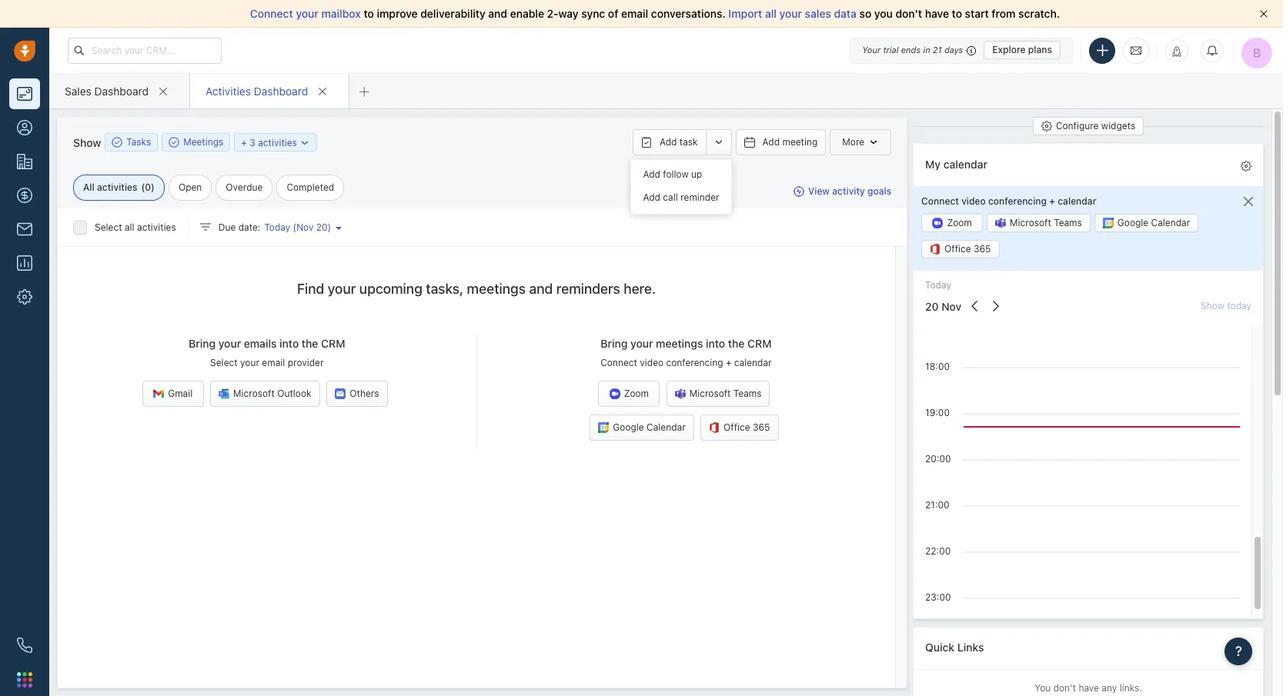 Task type: describe. For each thing, give the bounding box(es) containing it.
others
[[350, 388, 379, 400]]

microsoft teams button for office 365 button for bottom google calendar button
[[666, 381, 770, 407]]

tasks,
[[426, 281, 463, 297]]

phone element
[[9, 630, 40, 661]]

+ 3 activities
[[241, 137, 297, 148]]

18:00
[[925, 361, 950, 372]]

3
[[250, 137, 255, 148]]

) for all activities ( 0 )
[[151, 182, 155, 193]]

0 horizontal spatial select
[[95, 222, 122, 233]]

1 vertical spatial nov
[[941, 300, 961, 313]]

explore plans link
[[984, 41, 1061, 59]]

0 horizontal spatial (
[[141, 182, 145, 193]]

provider
[[288, 357, 324, 369]]

any
[[1102, 683, 1117, 695]]

add follow up
[[643, 169, 702, 180]]

overdue
[[226, 182, 263, 193]]

0 vertical spatial meetings
[[467, 281, 526, 297]]

calendar inside bring your meetings into the crm connect video conferencing + calendar
[[734, 357, 772, 369]]

0 horizontal spatial google
[[613, 422, 644, 434]]

connect video conferencing + calendar
[[921, 195, 1096, 207]]

office 365 button for bottom google calendar button
[[700, 415, 779, 441]]

0 horizontal spatial nov
[[296, 222, 314, 233]]

1 horizontal spatial email
[[621, 7, 648, 20]]

open
[[178, 182, 202, 193]]

find your upcoming tasks, meetings and reminders here.
[[297, 281, 656, 297]]

google calendar for the rightmost google calendar button
[[1117, 217, 1190, 229]]

in
[[923, 45, 930, 55]]

the for meetings
[[728, 337, 745, 350]]

zoom for bottom google calendar button
[[624, 388, 649, 400]]

zoom button for microsoft teams button for office 365 button for bottom google calendar button
[[598, 381, 660, 407]]

quick links
[[925, 641, 984, 654]]

365 for office 365 button for bottom google calendar button
[[753, 422, 770, 434]]

view
[[808, 186, 830, 197]]

connect your mailbox link
[[250, 7, 364, 20]]

emails
[[244, 337, 277, 350]]

1 vertical spatial google calendar button
[[590, 415, 694, 441]]

of
[[608, 7, 618, 20]]

days
[[944, 45, 963, 55]]

19:00
[[925, 407, 950, 418]]

20 nov
[[925, 300, 961, 313]]

all
[[83, 182, 95, 193]]

microsoft for bring your meetings into the crm
[[689, 388, 731, 400]]

trial
[[883, 45, 899, 55]]

improve
[[377, 7, 418, 20]]

from
[[992, 7, 1016, 20]]

) for today ( nov 20 )
[[328, 222, 331, 233]]

reminder
[[680, 192, 719, 203]]

show
[[73, 136, 101, 149]]

select inside bring your emails into the crm select your email provider
[[210, 357, 238, 369]]

teams for bottom google calendar button
[[733, 388, 762, 400]]

data
[[834, 7, 857, 20]]

microsoft teams button for office 365 button corresponding to the rightmost google calendar button
[[987, 214, 1090, 233]]

1 horizontal spatial google
[[1117, 217, 1148, 229]]

gmail
[[168, 388, 193, 400]]

0 vertical spatial video
[[961, 195, 986, 207]]

select all activities
[[95, 222, 176, 233]]

date:
[[238, 222, 260, 233]]

1 vertical spatial 20
[[925, 300, 939, 313]]

send email image
[[1131, 44, 1141, 57]]

1 vertical spatial (
[[293, 222, 296, 233]]

your for bring your meetings into the crm connect video conferencing + calendar
[[630, 337, 653, 350]]

1 vertical spatial all
[[125, 222, 134, 233]]

your for connect your mailbox to improve deliverability and enable 2-way sync of email conversations. import all your sales data so you don't have to start from scratch.
[[296, 7, 319, 20]]

conferencing inside bring your meetings into the crm connect video conferencing + calendar
[[666, 357, 723, 369]]

video inside bring your meetings into the crm connect video conferencing + calendar
[[640, 357, 664, 369]]

+ 3 activities link
[[241, 135, 310, 150]]

freshworks switcher image
[[17, 673, 32, 688]]

activity
[[832, 186, 865, 197]]

2 to from the left
[[952, 7, 962, 20]]

+ inside bring your meetings into the crm connect video conferencing + calendar
[[726, 357, 732, 369]]

start
[[965, 7, 989, 20]]

1 horizontal spatial all
[[765, 7, 777, 20]]

follow
[[663, 169, 689, 180]]

add meeting button
[[735, 129, 826, 155]]

1 horizontal spatial conferencing
[[988, 195, 1047, 207]]

add task button
[[633, 129, 705, 155]]

1 vertical spatial don't
[[1053, 683, 1076, 695]]

connect for connect video conferencing + calendar
[[921, 195, 959, 207]]

google calendar for bottom google calendar button
[[613, 422, 686, 434]]

1 to from the left
[[364, 7, 374, 20]]

deliverability
[[420, 7, 485, 20]]

0 vertical spatial and
[[488, 7, 507, 20]]

configure widgets button
[[1033, 117, 1144, 135]]

1 vertical spatial activities
[[97, 182, 137, 193]]

0 vertical spatial 20
[[316, 222, 328, 233]]

task
[[679, 136, 698, 148]]

phone image
[[17, 638, 32, 653]]

goals
[[867, 186, 891, 197]]

connect your mailbox to improve deliverability and enable 2-way sync of email conversations. import all your sales data so you don't have to start from scratch.
[[250, 7, 1060, 20]]

you
[[1035, 683, 1051, 695]]

you don't have any links.
[[1035, 683, 1142, 695]]

explore
[[992, 44, 1026, 55]]

you
[[874, 7, 893, 20]]

office 365 for the rightmost google calendar button
[[944, 244, 991, 255]]

sales dashboard
[[65, 84, 149, 97]]

widgets
[[1101, 120, 1135, 132]]

plans
[[1028, 44, 1052, 55]]

bring for bring your emails into the crm
[[189, 337, 216, 350]]

what's new image
[[1171, 46, 1182, 57]]

bring your emails into the crm select your email provider
[[189, 337, 345, 369]]

+ 3 activities button
[[234, 133, 317, 152]]

1 horizontal spatial and
[[529, 281, 553, 297]]

others button
[[326, 381, 388, 407]]

import
[[728, 7, 762, 20]]

20:00
[[925, 453, 951, 465]]

add call reminder
[[643, 192, 719, 203]]

add task
[[660, 136, 698, 148]]

0
[[145, 182, 151, 193]]

your left sales
[[779, 7, 802, 20]]

enable
[[510, 7, 544, 20]]

mailbox
[[321, 7, 361, 20]]

your down emails
[[240, 357, 259, 369]]

due date:
[[218, 222, 260, 233]]

add meeting
[[762, 136, 818, 148]]

connect for connect your mailbox to improve deliverability and enable 2-way sync of email conversations. import all your sales data so you don't have to start from scratch.
[[250, 7, 293, 20]]

23:00
[[925, 592, 951, 603]]

into for emails
[[279, 337, 299, 350]]

activities for all
[[137, 222, 176, 233]]



Task type: locate. For each thing, give the bounding box(es) containing it.
view activity goals link
[[793, 185, 891, 198]]

view activity goals
[[808, 186, 891, 197]]

zoom button down bring your meetings into the crm connect video conferencing + calendar
[[598, 381, 660, 407]]

1 horizontal spatial +
[[726, 357, 732, 369]]

1 vertical spatial microsoft teams
[[689, 388, 762, 400]]

all activities ( 0 )
[[83, 182, 155, 193]]

365 for office 365 button corresponding to the rightmost google calendar button
[[974, 244, 991, 255]]

zoom button down my calendar
[[921, 214, 983, 233]]

have left any
[[1079, 683, 1099, 695]]

microsoft outlook
[[233, 388, 311, 400]]

+
[[241, 137, 247, 148], [1049, 195, 1055, 207], [726, 357, 732, 369]]

add left follow
[[643, 169, 660, 180]]

2 horizontal spatial microsoft
[[1010, 217, 1051, 229]]

activities right 3
[[258, 137, 297, 148]]

1 horizontal spatial teams
[[1054, 217, 1082, 229]]

) left open
[[151, 182, 155, 193]]

1 horizontal spatial bring
[[601, 337, 628, 350]]

today
[[264, 222, 290, 233], [925, 280, 951, 291]]

microsoft teams
[[1010, 217, 1082, 229], [689, 388, 762, 400]]

0 vertical spatial office
[[944, 244, 971, 255]]

select up microsoft outlook button
[[210, 357, 238, 369]]

2 vertical spatial +
[[726, 357, 732, 369]]

zoom button for office 365 button corresponding to the rightmost google calendar button's microsoft teams button
[[921, 214, 983, 233]]

microsoft
[[1010, 217, 1051, 229], [233, 388, 275, 400], [689, 388, 731, 400]]

scratch.
[[1018, 7, 1060, 20]]

0 vertical spatial nov
[[296, 222, 314, 233]]

0 vertical spatial all
[[765, 7, 777, 20]]

0 horizontal spatial office 365
[[724, 422, 770, 434]]

0 vertical spatial office 365
[[944, 244, 991, 255]]

( up select all activities
[[141, 182, 145, 193]]

teams down bring your meetings into the crm connect video conferencing + calendar
[[733, 388, 762, 400]]

1 horizontal spatial zoom button
[[921, 214, 983, 233]]

0 vertical spatial 365
[[974, 244, 991, 255]]

explore plans
[[992, 44, 1052, 55]]

1 vertical spatial teams
[[733, 388, 762, 400]]

your for bring your emails into the crm select your email provider
[[218, 337, 241, 350]]

0 vertical spatial activities
[[258, 137, 297, 148]]

sales
[[65, 84, 91, 97]]

meetings inside bring your meetings into the crm connect video conferencing + calendar
[[656, 337, 703, 350]]

bring down here.
[[601, 337, 628, 350]]

add for add meeting
[[762, 136, 780, 148]]

Search your CRM... text field
[[68, 37, 222, 63]]

have
[[925, 7, 949, 20], [1079, 683, 1099, 695]]

way
[[558, 7, 578, 20]]

to left start
[[952, 7, 962, 20]]

connect down here.
[[601, 357, 637, 369]]

1 vertical spatial conferencing
[[666, 357, 723, 369]]

1 horizontal spatial today
[[925, 280, 951, 291]]

) down completed
[[328, 222, 331, 233]]

0 horizontal spatial conferencing
[[666, 357, 723, 369]]

microsoft left "outlook"
[[233, 388, 275, 400]]

1 vertical spatial office 365 button
[[700, 415, 779, 441]]

zoom down 'connect video conferencing + calendar'
[[947, 217, 972, 229]]

1 into from the left
[[279, 337, 299, 350]]

connect
[[250, 7, 293, 20], [921, 195, 959, 207], [601, 357, 637, 369]]

ends
[[901, 45, 921, 55]]

0 vertical spatial office 365 button
[[921, 240, 999, 259]]

today for today ( nov 20 )
[[264, 222, 290, 233]]

1 vertical spatial zoom button
[[598, 381, 660, 407]]

2 bring from the left
[[601, 337, 628, 350]]

into inside bring your meetings into the crm connect video conferencing + calendar
[[706, 337, 725, 350]]

crm inside bring your meetings into the crm connect video conferencing + calendar
[[747, 337, 772, 350]]

microsoft teams for office 365 button for bottom google calendar button
[[689, 388, 762, 400]]

here.
[[624, 281, 656, 297]]

1 horizontal spatial microsoft teams
[[1010, 217, 1082, 229]]

1 vertical spatial calendar
[[647, 422, 686, 434]]

add for add call reminder
[[643, 192, 660, 203]]

bring up gmail
[[189, 337, 216, 350]]

0 vertical spatial don't
[[896, 7, 922, 20]]

crm for bring your emails into the crm
[[321, 337, 345, 350]]

0 horizontal spatial meetings
[[467, 281, 526, 297]]

dashboard up + 3 activities link
[[254, 84, 308, 97]]

2 dashboard from the left
[[254, 84, 308, 97]]

connect inside bring your meetings into the crm connect video conferencing + calendar
[[601, 357, 637, 369]]

0 vertical spatial have
[[925, 7, 949, 20]]

and left enable
[[488, 7, 507, 20]]

into for meetings
[[706, 337, 725, 350]]

1 vertical spatial office 365
[[724, 422, 770, 434]]

dashboard right the sales
[[94, 84, 149, 97]]

1 vertical spatial email
[[262, 357, 285, 369]]

teams for the rightmost google calendar button
[[1054, 217, 1082, 229]]

the inside bring your emails into the crm select your email provider
[[302, 337, 318, 350]]

1 horizontal spatial 20
[[925, 300, 939, 313]]

nov
[[296, 222, 314, 233], [941, 300, 961, 313]]

to right mailbox
[[364, 7, 374, 20]]

( down completed
[[293, 222, 296, 233]]

dashboard for activities dashboard
[[254, 84, 308, 97]]

0 horizontal spatial dashboard
[[94, 84, 149, 97]]

teams down 'connect video conferencing + calendar'
[[1054, 217, 1082, 229]]

my calendar
[[925, 157, 988, 170]]

nov up 18:00
[[941, 300, 961, 313]]

activities dashboard
[[205, 84, 308, 97]]

0 horizontal spatial have
[[925, 7, 949, 20]]

1 horizontal spatial nov
[[941, 300, 961, 313]]

today up 20 nov
[[925, 280, 951, 291]]

microsoft outlook button
[[210, 381, 320, 407]]

configure widgets
[[1056, 120, 1135, 132]]

your trial ends in 21 days
[[862, 45, 963, 55]]

sales
[[805, 7, 831, 20]]

microsoft down 'connect video conferencing + calendar'
[[1010, 217, 1051, 229]]

microsoft teams down 'connect video conferencing + calendar'
[[1010, 217, 1082, 229]]

microsoft teams button
[[987, 214, 1090, 233], [666, 381, 770, 407]]

dashboard for sales dashboard
[[94, 84, 149, 97]]

1 horizontal spatial google calendar button
[[1094, 214, 1199, 233]]

email right of on the left of the page
[[621, 7, 648, 20]]

20 up 18:00
[[925, 300, 939, 313]]

calendar for bottom google calendar button
[[647, 422, 686, 434]]

1 horizontal spatial calendar
[[1151, 217, 1190, 229]]

2 horizontal spatial calendar
[[1058, 195, 1096, 207]]

activities
[[205, 84, 251, 97]]

email inside bring your emails into the crm select your email provider
[[262, 357, 285, 369]]

0 horizontal spatial to
[[364, 7, 374, 20]]

1 vertical spatial office
[[724, 422, 750, 434]]

select down all activities ( 0 )
[[95, 222, 122, 233]]

0 horizontal spatial google calendar
[[613, 422, 686, 434]]

1 vertical spatial calendar
[[1058, 195, 1096, 207]]

microsoft teams button down 'connect video conferencing + calendar'
[[987, 214, 1090, 233]]

1 vertical spatial select
[[210, 357, 238, 369]]

links.
[[1120, 683, 1142, 695]]

2 horizontal spatial +
[[1049, 195, 1055, 207]]

1 bring from the left
[[189, 337, 216, 350]]

calendar
[[943, 157, 988, 170], [1058, 195, 1096, 207], [734, 357, 772, 369]]

0 horizontal spatial office 365 button
[[700, 415, 779, 441]]

google
[[1117, 217, 1148, 229], [613, 422, 644, 434]]

zoom button
[[921, 214, 983, 233], [598, 381, 660, 407]]

calendar
[[1151, 217, 1190, 229], [647, 422, 686, 434]]

the inside bring your meetings into the crm connect video conferencing + calendar
[[728, 337, 745, 350]]

1 crm from the left
[[321, 337, 345, 350]]

bring inside bring your emails into the crm select your email provider
[[189, 337, 216, 350]]

the
[[302, 337, 318, 350], [728, 337, 745, 350]]

0 vertical spatial microsoft teams button
[[987, 214, 1090, 233]]

quick
[[925, 641, 955, 654]]

up
[[691, 169, 702, 180]]

1 horizontal spatial the
[[728, 337, 745, 350]]

bring inside bring your meetings into the crm connect video conferencing + calendar
[[601, 337, 628, 350]]

0 horizontal spatial all
[[125, 222, 134, 233]]

links
[[957, 641, 984, 654]]

video down my calendar
[[961, 195, 986, 207]]

conferencing
[[988, 195, 1047, 207], [666, 357, 723, 369]]

your left mailbox
[[296, 7, 319, 20]]

add left task
[[660, 136, 677, 148]]

1 vertical spatial google calendar
[[613, 422, 686, 434]]

1 horizontal spatial dashboard
[[254, 84, 308, 97]]

microsoft teams down bring your meetings into the crm connect video conferencing + calendar
[[689, 388, 762, 400]]

add left meeting
[[762, 136, 780, 148]]

0 horizontal spatial and
[[488, 7, 507, 20]]

office 365 for bottom google calendar button
[[724, 422, 770, 434]]

bring your meetings into the crm connect video conferencing + calendar
[[601, 337, 772, 369]]

1 horizontal spatial connect
[[601, 357, 637, 369]]

1 horizontal spatial calendar
[[943, 157, 988, 170]]

so
[[859, 7, 871, 20]]

zoom for the rightmost google calendar button
[[947, 217, 972, 229]]

and left "reminders"
[[529, 281, 553, 297]]

activities right "all"
[[97, 182, 137, 193]]

meetings
[[183, 137, 223, 148]]

nov down completed
[[296, 222, 314, 233]]

into inside bring your emails into the crm select your email provider
[[279, 337, 299, 350]]

(
[[141, 182, 145, 193], [293, 222, 296, 233]]

add for add follow up
[[643, 169, 660, 180]]

office for office 365 button corresponding to the rightmost google calendar button's microsoft teams button
[[944, 244, 971, 255]]

microsoft for bring your emails into the crm
[[233, 388, 275, 400]]

meetings
[[467, 281, 526, 297], [656, 337, 703, 350]]

crm for bring your meetings into the crm
[[747, 337, 772, 350]]

0 vertical spatial connect
[[250, 7, 293, 20]]

1 horizontal spatial 365
[[974, 244, 991, 255]]

have up 21
[[925, 7, 949, 20]]

connect left mailbox
[[250, 7, 293, 20]]

microsoft teams for office 365 button corresponding to the rightmost google calendar button
[[1010, 217, 1082, 229]]

0 vertical spatial microsoft teams
[[1010, 217, 1082, 229]]

your inside bring your meetings into the crm connect video conferencing + calendar
[[630, 337, 653, 350]]

your right the find
[[328, 281, 356, 297]]

to
[[364, 7, 374, 20], [952, 7, 962, 20]]

all down all activities ( 0 )
[[125, 222, 134, 233]]

reminders
[[556, 281, 620, 297]]

+ inside + 3 activities link
[[241, 137, 247, 148]]

1 dashboard from the left
[[94, 84, 149, 97]]

outlook
[[277, 388, 311, 400]]

zoom down bring your meetings into the crm connect video conferencing + calendar
[[624, 388, 649, 400]]

0 vertical spatial calendar
[[943, 157, 988, 170]]

bring for bring your meetings into the crm
[[601, 337, 628, 350]]

21:00
[[925, 499, 949, 511]]

0 horizontal spatial 365
[[753, 422, 770, 434]]

2-
[[547, 7, 558, 20]]

the for emails
[[302, 337, 318, 350]]

conversations.
[[651, 7, 726, 20]]

email down emails
[[262, 357, 285, 369]]

completed
[[287, 182, 334, 193]]

365
[[974, 244, 991, 255], [753, 422, 770, 434]]

1 vertical spatial and
[[529, 281, 553, 297]]

2 crm from the left
[[747, 337, 772, 350]]

configure
[[1056, 120, 1099, 132]]

all
[[765, 7, 777, 20], [125, 222, 134, 233]]

due
[[218, 222, 236, 233]]

0 horizontal spatial teams
[[733, 388, 762, 400]]

1 vertical spatial connect
[[921, 195, 959, 207]]

your down here.
[[630, 337, 653, 350]]

microsoft inside button
[[233, 388, 275, 400]]

2 vertical spatial activities
[[137, 222, 176, 233]]

microsoft teams button down bring your meetings into the crm connect video conferencing + calendar
[[666, 381, 770, 407]]

1 vertical spatial have
[[1079, 683, 1099, 695]]

0 horizontal spatial 20
[[316, 222, 328, 233]]

0 vertical spatial select
[[95, 222, 122, 233]]

0 vertical spatial )
[[151, 182, 155, 193]]

calendar for the rightmost google calendar button
[[1151, 217, 1190, 229]]

activities for 3
[[258, 137, 297, 148]]

add left the "call"
[[643, 192, 660, 203]]

close image
[[1260, 10, 1268, 18]]

today right date:
[[264, 222, 290, 233]]

0 horizontal spatial microsoft teams
[[689, 388, 762, 400]]

0 vertical spatial google calendar button
[[1094, 214, 1199, 233]]

activities down 0
[[137, 222, 176, 233]]

0 vertical spatial today
[[264, 222, 290, 233]]

1 vertical spatial 365
[[753, 422, 770, 434]]

gmail button
[[142, 381, 204, 407]]

1 vertical spatial today
[[925, 280, 951, 291]]

my
[[925, 157, 941, 170]]

meetings down here.
[[656, 337, 703, 350]]

your left emails
[[218, 337, 241, 350]]

call
[[663, 192, 678, 203]]

1 horizontal spatial video
[[961, 195, 986, 207]]

your for find your upcoming tasks, meetings and reminders here.
[[328, 281, 356, 297]]

1 horizontal spatial microsoft teams button
[[987, 214, 1090, 233]]

video down here.
[[640, 357, 664, 369]]

all right import
[[765, 7, 777, 20]]

0 horizontal spatial microsoft teams button
[[666, 381, 770, 407]]

2 vertical spatial connect
[[601, 357, 637, 369]]

0 horizontal spatial today
[[264, 222, 290, 233]]

1 horizontal spatial to
[[952, 7, 962, 20]]

don't
[[896, 7, 922, 20], [1053, 683, 1076, 695]]

more
[[842, 136, 864, 148]]

add for add task
[[660, 136, 677, 148]]

select
[[95, 222, 122, 233], [210, 357, 238, 369]]

connect down my
[[921, 195, 959, 207]]

2 vertical spatial calendar
[[734, 357, 772, 369]]

microsoft down bring your meetings into the crm connect video conferencing + calendar
[[689, 388, 731, 400]]

1 horizontal spatial select
[[210, 357, 238, 369]]

0 horizontal spatial video
[[640, 357, 664, 369]]

office for microsoft teams button for office 365 button for bottom google calendar button
[[724, 422, 750, 434]]

20 down completed
[[316, 222, 328, 233]]

0 horizontal spatial zoom button
[[598, 381, 660, 407]]

1 vertical spatial video
[[640, 357, 664, 369]]

0 horizontal spatial google calendar button
[[590, 415, 694, 441]]

today ( nov 20 )
[[264, 222, 331, 233]]

find
[[297, 281, 324, 297]]

activities inside button
[[258, 137, 297, 148]]

sync
[[581, 7, 605, 20]]

meetings right tasks, on the top of page
[[467, 281, 526, 297]]

office 365 button for the rightmost google calendar button
[[921, 240, 999, 259]]

meeting
[[782, 136, 818, 148]]

0 vertical spatial google calendar
[[1117, 217, 1190, 229]]

today for today
[[925, 280, 951, 291]]

1 the from the left
[[302, 337, 318, 350]]

1 vertical spatial zoom
[[624, 388, 649, 400]]

crm inside bring your emails into the crm select your email provider
[[321, 337, 345, 350]]

1 horizontal spatial have
[[1079, 683, 1099, 695]]

1 vertical spatial microsoft teams button
[[666, 381, 770, 407]]

1 horizontal spatial meetings
[[656, 337, 703, 350]]

1 horizontal spatial zoom
[[947, 217, 972, 229]]

22:00
[[925, 545, 951, 557]]

2 the from the left
[[728, 337, 745, 350]]

1 horizontal spatial microsoft
[[689, 388, 731, 400]]

2 into from the left
[[706, 337, 725, 350]]

upcoming
[[359, 281, 422, 297]]

your
[[862, 45, 881, 55]]

0 horizontal spatial crm
[[321, 337, 345, 350]]

down image
[[300, 137, 310, 148]]

your
[[296, 7, 319, 20], [779, 7, 802, 20], [328, 281, 356, 297], [218, 337, 241, 350], [630, 337, 653, 350], [240, 357, 259, 369]]



Task type: vqa. For each thing, say whether or not it's contained in the screenshot.
right the Today
yes



